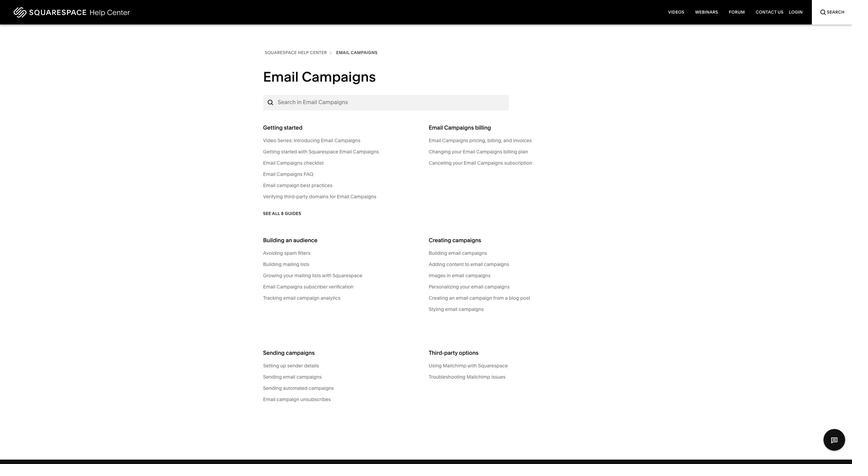 Task type: describe. For each thing, give the bounding box(es) containing it.
campaigns up 'from'
[[485, 284, 510, 290]]

from
[[494, 295, 504, 301]]

sending automated campaigns link
[[263, 385, 424, 392]]

1 vertical spatial with
[[322, 273, 332, 279]]

images
[[429, 273, 446, 279]]

growing
[[263, 273, 283, 279]]

1 vertical spatial email campaigns
[[263, 68, 376, 85]]

changing your email campaigns billing plan
[[429, 149, 528, 155]]

and
[[504, 138, 512, 144]]

verification
[[329, 284, 354, 290]]

email right to
[[471, 261, 483, 268]]

video series: introducing email campaigns
[[263, 138, 361, 144]]

your for growing
[[284, 273, 294, 279]]

your for changing
[[452, 149, 462, 155]]

an for creating
[[450, 295, 455, 301]]

setting
[[263, 363, 279, 369]]

all
[[272, 211, 280, 216]]

squarespace help center link
[[265, 49, 327, 57]]

troubleshooting mailchimp issues
[[429, 374, 506, 380]]

contact
[[756, 10, 777, 15]]

creating campaigns
[[429, 237, 482, 244]]

mailchimp for issues
[[467, 374, 491, 380]]

series:
[[278, 138, 293, 144]]

practices
[[312, 182, 333, 189]]

getting started
[[263, 124, 303, 131]]

campaign down "automated" on the bottom left of page
[[277, 397, 300, 403]]

verifying third-party domains for email campaigns
[[263, 194, 377, 200]]

squarespace up 'checklist'
[[309, 149, 339, 155]]

building for building an audience
[[263, 237, 285, 244]]

email inside 'link'
[[263, 182, 276, 189]]

see all 8 guides link
[[263, 204, 301, 223]]

login
[[790, 10, 803, 15]]

us
[[778, 10, 784, 15]]

email campaigns link
[[336, 49, 378, 57]]

campaigns up building email campaigns
[[453, 237, 482, 244]]

using mailchimp with squarespace
[[429, 363, 508, 369]]

setting up sender details link
[[263, 362, 424, 370]]

campaign inside 'link'
[[277, 182, 300, 189]]

up
[[280, 363, 286, 369]]

0 horizontal spatial party
[[297, 194, 308, 200]]

personalizing your email campaigns link
[[429, 283, 589, 291]]

campaign down personalizing your email campaigns
[[470, 295, 493, 301]]

adding content to email campaigns link
[[429, 261, 589, 268]]

sending automated campaigns
[[263, 385, 334, 391]]

filters
[[298, 250, 311, 256]]

email right tracking
[[283, 295, 296, 301]]

campaigns down details
[[297, 374, 322, 380]]

styling
[[429, 306, 444, 312]]

adding
[[429, 261, 446, 268]]

0 vertical spatial lists
[[301, 261, 310, 268]]

1 vertical spatial party
[[445, 350, 458, 356]]

tracking email campaign analytics link
[[263, 294, 424, 302]]

changing
[[429, 149, 451, 155]]

building mailing lists
[[263, 261, 310, 268]]

webinars link
[[690, 0, 724, 25]]

login link
[[790, 0, 803, 25]]

email campaigns main content
[[0, 0, 853, 464]]

search button
[[813, 0, 853, 25]]

for
[[330, 194, 336, 200]]

personalizing your email campaigns
[[429, 284, 510, 290]]

sending for sending email campaigns
[[263, 374, 282, 380]]

growing your mailing lists with squarespace link
[[263, 272, 424, 279]]

building for building email campaigns
[[429, 250, 448, 256]]

see
[[263, 211, 271, 216]]

setting up sender details
[[263, 363, 319, 369]]

contact us link
[[751, 0, 790, 25]]

growing your mailing lists with squarespace
[[263, 273, 363, 279]]

help
[[298, 50, 309, 55]]

email campaigns subscriber verification link
[[263, 283, 424, 291]]

email right in
[[452, 273, 465, 279]]

email campaigns pricing, billing, and invoices link
[[429, 137, 589, 144]]

tracking email campaign analytics
[[263, 295, 341, 301]]

spam
[[284, 250, 297, 256]]

avoiding spam filters
[[263, 250, 311, 256]]

canceling your email campaigns subscription
[[429, 160, 533, 166]]

billing inside changing your email campaigns billing plan link
[[504, 149, 518, 155]]

sender
[[287, 363, 303, 369]]

building an audience
[[263, 237, 318, 244]]

to
[[465, 261, 470, 268]]

pricing,
[[470, 138, 487, 144]]

squarespace up the issues
[[478, 363, 508, 369]]



Task type: vqa. For each thing, say whether or not it's contained in the screenshot.
The Pages panel Use the Pages panel to build your site's navigation and organize your site content.
no



Task type: locate. For each thing, give the bounding box(es) containing it.
started for getting started with squarespace email campaigns
[[281, 149, 297, 155]]

an for building
[[286, 237, 292, 244]]

1 vertical spatial started
[[281, 149, 297, 155]]

with for using
[[468, 363, 477, 369]]

images in email campaigns link
[[429, 272, 589, 279]]

getting up the video
[[263, 124, 283, 131]]

party
[[297, 194, 308, 200], [445, 350, 458, 356]]

2 horizontal spatial with
[[468, 363, 477, 369]]

0 vertical spatial with
[[298, 149, 308, 155]]

1 creating from the top
[[429, 237, 452, 244]]

lists
[[301, 261, 310, 268], [312, 273, 321, 279]]

campaign down email campaigns faq
[[277, 182, 300, 189]]

1 vertical spatial getting
[[263, 149, 280, 155]]

your down images in email campaigns on the bottom
[[460, 284, 470, 290]]

campaigns down building email campaigns link
[[484, 261, 510, 268]]

building
[[263, 237, 285, 244], [429, 250, 448, 256], [263, 261, 282, 268]]

center
[[310, 50, 327, 55]]

building up adding
[[429, 250, 448, 256]]

creating for creating campaigns
[[429, 237, 452, 244]]

1 vertical spatial billing
[[504, 149, 518, 155]]

campaigns up sender
[[286, 350, 315, 356]]

post
[[521, 295, 531, 301]]

your down building mailing lists
[[284, 273, 294, 279]]

creating
[[429, 237, 452, 244], [429, 295, 448, 301]]

1 vertical spatial mailchimp
[[467, 374, 491, 380]]

0 horizontal spatial billing
[[475, 124, 491, 131]]

options
[[459, 350, 479, 356]]

styling email campaigns
[[429, 306, 484, 312]]

creating an email campaign from a blog post link
[[429, 294, 589, 302]]

1 vertical spatial sending
[[263, 374, 282, 380]]

campaigns down creating an email campaign from a blog post
[[459, 306, 484, 312]]

mailchimp down using mailchimp with squarespace at right bottom
[[467, 374, 491, 380]]

guides
[[285, 211, 301, 216]]

email campaign best practices link
[[263, 182, 424, 189]]

2 vertical spatial sending
[[263, 385, 282, 391]]

email down setting up sender details
[[283, 374, 296, 380]]

checklist
[[304, 160, 324, 166]]

your right canceling
[[453, 160, 463, 166]]

sending email campaigns
[[263, 374, 322, 380]]

sending for sending automated campaigns
[[263, 385, 282, 391]]

campaigns up personalizing your email campaigns
[[466, 273, 491, 279]]

getting started with squarespace email campaigns
[[263, 149, 379, 155]]

party down best
[[297, 194, 308, 200]]

using
[[429, 363, 442, 369]]

0 vertical spatial email campaigns
[[336, 50, 378, 55]]

your for personalizing
[[460, 284, 470, 290]]

email campaigns
[[336, 50, 378, 55], [263, 68, 376, 85]]

details
[[304, 363, 319, 369]]

building mailing lists link
[[263, 261, 424, 268]]

changing your email campaigns billing plan link
[[429, 148, 589, 156]]

email up creating an email campaign from a blog post
[[471, 284, 484, 290]]

email right styling
[[445, 306, 458, 312]]

blog
[[509, 295, 519, 301]]

Search in Email Campaigns field
[[278, 99, 506, 106]]

1 vertical spatial creating
[[429, 295, 448, 301]]

0 vertical spatial creating
[[429, 237, 452, 244]]

lists down filters
[[301, 261, 310, 268]]

started up series:
[[284, 124, 303, 131]]

lists up the subscriber
[[312, 273, 321, 279]]

mailchimp down third-party options
[[443, 363, 467, 369]]

campaign down email campaigns subscriber verification
[[297, 295, 320, 301]]

email campaigns checklist
[[263, 160, 324, 166]]

creating for creating an email campaign from a blog post
[[429, 295, 448, 301]]

0 vertical spatial party
[[297, 194, 308, 200]]

forum
[[730, 10, 745, 15]]

2 vertical spatial with
[[468, 363, 477, 369]]

1 sending from the top
[[263, 350, 285, 356]]

content
[[447, 261, 464, 268]]

mailing down spam
[[283, 261, 300, 268]]

campaign
[[277, 182, 300, 189], [297, 295, 320, 301], [470, 295, 493, 301], [277, 397, 300, 403]]

0 vertical spatial billing
[[475, 124, 491, 131]]

with up the subscriber
[[322, 273, 332, 279]]

mailchimp
[[443, 363, 467, 369], [467, 374, 491, 380]]

1 vertical spatial mailing
[[295, 273, 311, 279]]

0 horizontal spatial an
[[286, 237, 292, 244]]

getting for getting started with squarespace email campaigns
[[263, 149, 280, 155]]

verifying
[[263, 194, 283, 200]]

1 vertical spatial lists
[[312, 273, 321, 279]]

your right changing
[[452, 149, 462, 155]]

email campaigns billing
[[429, 124, 491, 131]]

billing
[[475, 124, 491, 131], [504, 149, 518, 155]]

your
[[452, 149, 462, 155], [453, 160, 463, 166], [284, 273, 294, 279], [460, 284, 470, 290]]

webinars
[[696, 10, 719, 15]]

0 vertical spatial getting
[[263, 124, 283, 131]]

issues
[[492, 374, 506, 380]]

adding content to email campaigns
[[429, 261, 510, 268]]

1 horizontal spatial party
[[445, 350, 458, 356]]

images in email campaigns
[[429, 273, 491, 279]]

avoiding spam filters link
[[263, 250, 424, 257]]

sending for sending campaigns
[[263, 350, 285, 356]]

started for getting started
[[284, 124, 303, 131]]

audience
[[294, 237, 318, 244]]

email campaign best practices
[[263, 182, 333, 189]]

a
[[505, 295, 508, 301]]

domains
[[309, 194, 329, 200]]

verifying third-party domains for email campaigns link
[[263, 193, 424, 200]]

billing up email campaigns pricing, billing, and invoices
[[475, 124, 491, 131]]

unsubscribes
[[301, 397, 331, 403]]

getting down the video
[[263, 149, 280, 155]]

1 horizontal spatial with
[[322, 273, 332, 279]]

creating up styling
[[429, 295, 448, 301]]

2 getting from the top
[[263, 149, 280, 155]]

0 vertical spatial mailing
[[283, 261, 300, 268]]

with for getting
[[298, 149, 308, 155]]

sending
[[263, 350, 285, 356], [263, 374, 282, 380], [263, 385, 282, 391]]

tracking
[[263, 295, 282, 301]]

0 vertical spatial mailchimp
[[443, 363, 467, 369]]

building for building mailing lists
[[263, 261, 282, 268]]

with down introducing
[[298, 149, 308, 155]]

using mailchimp with squarespace link
[[429, 362, 589, 370]]

avoiding
[[263, 250, 283, 256]]

campaigns up adding content to email campaigns
[[462, 250, 487, 256]]

video series: introducing email campaigns link
[[263, 137, 424, 144]]

0 vertical spatial an
[[286, 237, 292, 244]]

0 horizontal spatial lists
[[301, 261, 310, 268]]

mailing up email campaigns subscriber verification
[[295, 273, 311, 279]]

0 vertical spatial started
[[284, 124, 303, 131]]

an up spam
[[286, 237, 292, 244]]

videos
[[669, 10, 685, 15]]

creating an email campaign from a blog post
[[429, 295, 531, 301]]

videos link
[[663, 0, 690, 25]]

troubleshooting mailchimp issues link
[[429, 373, 589, 381]]

third-
[[284, 194, 297, 200]]

building up the growing
[[263, 261, 282, 268]]

mailchimp for with
[[443, 363, 467, 369]]

squarespace left help
[[265, 50, 297, 55]]

2 vertical spatial building
[[263, 261, 282, 268]]

party left options
[[445, 350, 458, 356]]

1 horizontal spatial an
[[450, 295, 455, 301]]

2 creating from the top
[[429, 295, 448, 301]]

personalizing
[[429, 284, 459, 290]]

1 horizontal spatial lists
[[312, 273, 321, 279]]

building email campaigns
[[429, 250, 487, 256]]

third-party options
[[429, 350, 479, 356]]

1 horizontal spatial billing
[[504, 149, 518, 155]]

started
[[284, 124, 303, 131], [281, 149, 297, 155]]

styling email campaigns link
[[429, 306, 589, 313]]

faq
[[304, 171, 314, 177]]

in
[[447, 273, 451, 279]]

forum link
[[724, 0, 751, 25]]

billing up canceling your email campaigns subscription link
[[504, 149, 518, 155]]

invoices
[[514, 138, 532, 144]]

see all 8 guides
[[263, 211, 301, 216]]

campaigns up unsubscribes
[[309, 385, 334, 391]]

building email campaigns link
[[429, 250, 589, 257]]

sending campaigns
[[263, 350, 315, 356]]

video
[[263, 138, 277, 144]]

best
[[301, 182, 311, 189]]

with up troubleshooting mailchimp issues
[[468, 363, 477, 369]]

creating up building email campaigns
[[429, 237, 452, 244]]

1 vertical spatial an
[[450, 295, 455, 301]]

1 getting from the top
[[263, 124, 283, 131]]

search
[[828, 10, 845, 15]]

squarespace
[[265, 50, 297, 55], [309, 149, 339, 155], [333, 273, 363, 279], [478, 363, 508, 369]]

1 vertical spatial building
[[429, 250, 448, 256]]

squarespace help center
[[265, 50, 327, 55]]

your for canceling
[[453, 160, 463, 166]]

3 sending from the top
[[263, 385, 282, 391]]

automated
[[283, 385, 308, 391]]

an up styling email campaigns
[[450, 295, 455, 301]]

started down series:
[[281, 149, 297, 155]]

2 sending from the top
[[263, 374, 282, 380]]

0 vertical spatial building
[[263, 237, 285, 244]]

billing,
[[488, 138, 503, 144]]

contact us
[[756, 10, 784, 15]]

squarespace up the email campaigns subscriber verification link
[[333, 273, 363, 279]]

email campaign unsubscribes
[[263, 397, 331, 403]]

email campaigns pricing, billing, and invoices
[[429, 138, 532, 144]]

getting for getting started
[[263, 124, 283, 131]]

sending email campaigns link
[[263, 373, 424, 381]]

email campaigns checklist link
[[263, 159, 424, 167]]

email up content
[[449, 250, 461, 256]]

0 horizontal spatial with
[[298, 149, 308, 155]]

email up styling email campaigns
[[456, 295, 469, 301]]

8
[[281, 211, 284, 216]]

building up avoiding
[[263, 237, 285, 244]]

0 vertical spatial sending
[[263, 350, 285, 356]]



